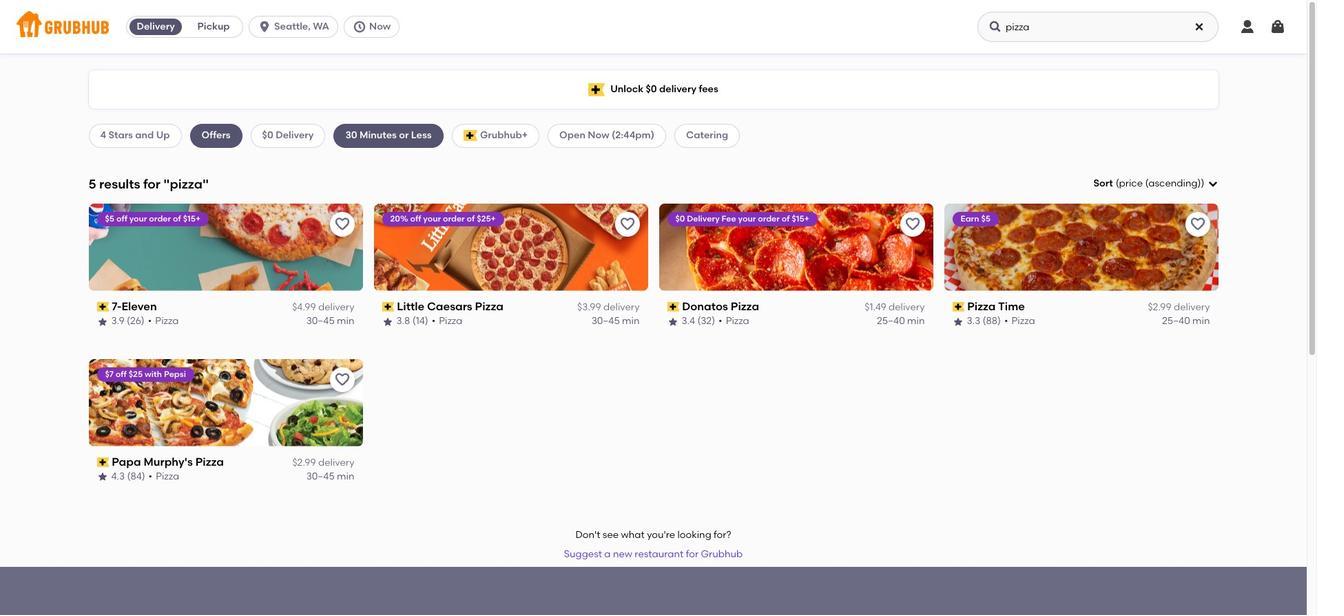 Task type: locate. For each thing, give the bounding box(es) containing it.
2 horizontal spatial save this restaurant image
[[1189, 216, 1206, 233]]

3 your from the left
[[738, 214, 756, 224]]

off down results
[[116, 214, 127, 224]]

your right "fee"
[[738, 214, 756, 224]]

pizza right donatos
[[731, 300, 759, 313]]

0 horizontal spatial 25–40
[[877, 316, 905, 327]]

2 horizontal spatial svg image
[[1270, 19, 1286, 35]]

$5 down results
[[105, 214, 114, 224]]

30
[[345, 130, 357, 141]]

0 horizontal spatial delivery
[[137, 21, 175, 32]]

1 horizontal spatial your
[[423, 214, 441, 224]]

min for little caesars pizza
[[622, 316, 640, 327]]

1 horizontal spatial now
[[588, 130, 609, 141]]

now right wa
[[369, 21, 391, 32]]

• pizza down time
[[1004, 316, 1035, 327]]

min for papa murphy's pizza
[[337, 471, 354, 483]]

none field containing sort
[[1094, 177, 1218, 191]]

fees
[[699, 83, 718, 95]]

see
[[603, 530, 619, 541]]

papa
[[112, 456, 141, 469]]

for
[[143, 176, 160, 192], [686, 549, 699, 561]]

star icon image down subscription pass image at the left
[[382, 317, 393, 328]]

for down looking
[[686, 549, 699, 561]]

0 vertical spatial delivery
[[137, 21, 175, 32]]

pickup button
[[185, 16, 243, 38]]

save this restaurant image for little caesars pizza
[[619, 216, 635, 233]]

your
[[129, 214, 147, 224], [423, 214, 441, 224], [738, 214, 756, 224]]

2 save this restaurant image from the left
[[904, 216, 921, 233]]

1 25–40 from the left
[[877, 316, 905, 327]]

suggest a new restaurant for grubhub
[[564, 549, 743, 561]]

now inside 5 results for "pizza" main content
[[588, 130, 609, 141]]

grubhub+
[[480, 130, 528, 141]]

donatos pizza logo image
[[659, 204, 933, 291]]

• right (14)
[[432, 316, 435, 327]]

of down "pizza"
[[173, 214, 181, 224]]

1 horizontal spatial delivery
[[276, 130, 314, 141]]

• right (32)
[[719, 316, 722, 327]]

(2:44pm)
[[612, 130, 654, 141]]

svg image
[[1239, 19, 1256, 35], [258, 20, 271, 34], [1194, 21, 1205, 32], [1207, 179, 1218, 190]]

0 vertical spatial grubhub plus flag logo image
[[588, 83, 605, 96]]

seattle, wa button
[[249, 16, 344, 38]]

0 vertical spatial $2.99
[[1148, 302, 1171, 313]]

• pizza for pizza
[[719, 316, 749, 327]]

sort ( price (ascending) )
[[1094, 178, 1204, 189]]

1 horizontal spatial $0
[[646, 83, 657, 95]]

svg image inside now button
[[353, 20, 366, 34]]

subscription pass image left pizza time
[[952, 302, 965, 312]]

2 25–40 min from the left
[[1162, 316, 1210, 327]]

subscription pass image left donatos
[[667, 302, 679, 312]]

25–40 min for donatos pizza
[[877, 316, 925, 327]]

save this restaurant image left 20%
[[334, 216, 350, 233]]

1 vertical spatial $2.99 delivery
[[292, 457, 354, 469]]

pizza down little caesars pizza
[[439, 316, 462, 327]]

$0 right offers on the left of page
[[262, 130, 273, 141]]

now right 'open'
[[588, 130, 609, 141]]

• pizza
[[148, 316, 179, 327], [432, 316, 462, 327], [719, 316, 749, 327], [1004, 316, 1035, 327], [149, 471, 179, 483]]

• pizza for murphy's
[[149, 471, 179, 483]]

delivery
[[659, 83, 696, 95], [318, 302, 354, 313], [603, 302, 640, 313], [889, 302, 925, 313], [1174, 302, 1210, 313], [318, 457, 354, 469]]

• pizza for caesars
[[432, 316, 462, 327]]

5 results for "pizza" main content
[[0, 54, 1307, 616]]

• for pizza
[[719, 316, 722, 327]]

delivery for little caesars pizza
[[603, 302, 640, 313]]

star icon image left 3.9
[[97, 317, 108, 328]]

save this restaurant button
[[330, 212, 354, 237], [615, 212, 640, 237], [900, 212, 925, 237], [1185, 212, 1210, 237], [330, 368, 354, 392]]

pizza down time
[[1012, 316, 1035, 327]]

save this restaurant image
[[619, 216, 635, 233], [1189, 216, 1206, 233], [334, 372, 350, 388]]

1 vertical spatial now
[[588, 130, 609, 141]]

subscription pass image for donatos pizza
[[667, 302, 679, 312]]

1 horizontal spatial $2.99
[[1148, 302, 1171, 313]]

2 vertical spatial $0
[[675, 214, 685, 224]]

star icon image for papa murphy's pizza
[[97, 472, 108, 483]]

restaurant
[[635, 549, 684, 561]]

grubhub plus flag logo image for grubhub+
[[463, 130, 477, 142]]

$7
[[105, 370, 114, 379]]

1 vertical spatial delivery
[[276, 130, 314, 141]]

• right (26)
[[148, 316, 152, 327]]

save this restaurant image
[[334, 216, 350, 233], [904, 216, 921, 233]]

2 your from the left
[[423, 214, 441, 224]]

• for murphy's
[[149, 471, 152, 483]]

star icon image left 3.4
[[667, 317, 678, 328]]

2 horizontal spatial your
[[738, 214, 756, 224]]

star icon image left 4.3
[[97, 472, 108, 483]]

for?
[[714, 530, 731, 541]]

30–45 min for 7-eleven
[[306, 316, 354, 327]]

1 your from the left
[[129, 214, 147, 224]]

$1.49 delivery
[[865, 302, 925, 313]]

delivery button
[[127, 16, 185, 38]]

• pizza down the donatos pizza
[[719, 316, 749, 327]]

0 horizontal spatial $0
[[262, 130, 273, 141]]

0 horizontal spatial $15+
[[183, 214, 201, 224]]

3 of from the left
[[782, 214, 790, 224]]

order for caesars
[[443, 214, 465, 224]]

None field
[[1094, 177, 1218, 191]]

1 horizontal spatial save this restaurant image
[[619, 216, 635, 233]]

3.4
[[682, 316, 695, 327]]

subscription pass image for pizza time
[[952, 302, 965, 312]]

svg image inside seattle, wa button
[[258, 20, 271, 34]]

results
[[99, 176, 140, 192]]

2 horizontal spatial $0
[[675, 214, 685, 224]]

pizza right caesars
[[475, 300, 503, 313]]

little caesars pizza
[[397, 300, 503, 313]]

pepsi
[[164, 370, 186, 379]]

2 order from the left
[[443, 214, 465, 224]]

$3.99
[[577, 302, 601, 313]]

pizza down the donatos pizza
[[726, 316, 749, 327]]

star icon image
[[97, 317, 108, 328], [382, 317, 393, 328], [667, 317, 678, 328], [952, 317, 963, 328], [97, 472, 108, 483]]

1 horizontal spatial 25–40 min
[[1162, 316, 1210, 327]]

order down 5 results for "pizza"
[[149, 214, 171, 224]]

$2.99
[[1148, 302, 1171, 313], [292, 457, 316, 469]]

4 stars and up
[[100, 130, 170, 141]]

2 $15+ from the left
[[792, 214, 809, 224]]

30 minutes or less
[[345, 130, 432, 141]]

5
[[89, 176, 96, 192]]

for right results
[[143, 176, 160, 192]]

pizza down the papa murphy's pizza
[[156, 471, 179, 483]]

30–45
[[306, 316, 335, 327], [591, 316, 620, 327], [306, 471, 335, 483]]

now
[[369, 21, 391, 32], [588, 130, 609, 141]]

star icon image left 3.3
[[952, 317, 963, 328]]

price
[[1119, 178, 1143, 189]]

1 horizontal spatial order
[[443, 214, 465, 224]]

$0
[[646, 83, 657, 95], [262, 130, 273, 141], [675, 214, 685, 224]]

caesars
[[427, 300, 472, 313]]

0 horizontal spatial svg image
[[353, 20, 366, 34]]

• pizza down the papa murphy's pizza
[[149, 471, 179, 483]]

of right "fee"
[[782, 214, 790, 224]]

order
[[149, 214, 171, 224], [443, 214, 465, 224], [758, 214, 780, 224]]

subscription pass image for papa murphy's pizza
[[97, 458, 109, 468]]

delivery for $0 delivery
[[276, 130, 314, 141]]

20%
[[390, 214, 408, 224]]

1 order from the left
[[149, 214, 171, 224]]

4.3 (84)
[[111, 471, 145, 483]]

1 horizontal spatial $5
[[981, 214, 991, 224]]

2 vertical spatial delivery
[[687, 214, 720, 224]]

papa murphy's pizza
[[112, 456, 224, 469]]

2 of from the left
[[467, 214, 475, 224]]

0 horizontal spatial your
[[129, 214, 147, 224]]

30–45 min for papa murphy's pizza
[[306, 471, 354, 483]]

your right 20%
[[423, 214, 441, 224]]

$2.99 delivery for pizza time
[[1148, 302, 1210, 313]]

grubhub plus flag logo image left the grubhub+
[[463, 130, 477, 142]]

0 vertical spatial now
[[369, 21, 391, 32]]

delivery for 7-eleven
[[318, 302, 354, 313]]

pizza
[[475, 300, 503, 313], [731, 300, 759, 313], [967, 300, 996, 313], [155, 316, 179, 327], [439, 316, 462, 327], [726, 316, 749, 327], [1012, 316, 1035, 327], [195, 456, 224, 469], [156, 471, 179, 483]]

svg image
[[1270, 19, 1286, 35], [353, 20, 366, 34], [989, 20, 1002, 34]]

off right $7
[[116, 370, 127, 379]]

4
[[100, 130, 106, 141]]

$2.99 for papa murphy's pizza
[[292, 457, 316, 469]]

(84)
[[127, 471, 145, 483]]

2 horizontal spatial order
[[758, 214, 780, 224]]

1 horizontal spatial of
[[467, 214, 475, 224]]

your for caesars
[[423, 214, 441, 224]]

1 vertical spatial $0
[[262, 130, 273, 141]]

of
[[173, 214, 181, 224], [467, 214, 475, 224], [782, 214, 790, 224]]

min for pizza time
[[1192, 316, 1210, 327]]

off for little
[[410, 214, 421, 224]]

$25+
[[477, 214, 496, 224]]

1 horizontal spatial for
[[686, 549, 699, 561]]

0 horizontal spatial 25–40 min
[[877, 316, 925, 327]]

subscription pass image left the 7-
[[97, 302, 109, 312]]

2 horizontal spatial delivery
[[687, 214, 720, 224]]

1 25–40 min from the left
[[877, 316, 925, 327]]

• pizza right (26)
[[148, 316, 179, 327]]

25–40 min
[[877, 316, 925, 327], [1162, 316, 1210, 327]]

0 horizontal spatial save this restaurant image
[[334, 216, 350, 233]]

grubhub plus flag logo image
[[588, 83, 605, 96], [463, 130, 477, 142]]

$5 off your order of $15+
[[105, 214, 201, 224]]

0 horizontal spatial order
[[149, 214, 171, 224]]

order left $25+
[[443, 214, 465, 224]]

• pizza for eleven
[[148, 316, 179, 327]]

0 horizontal spatial $5
[[105, 214, 114, 224]]

$5 right earn
[[981, 214, 991, 224]]

• pizza down caesars
[[432, 316, 462, 327]]

• right (84)
[[149, 471, 152, 483]]

donatos
[[682, 300, 728, 313]]

$0 for $0 delivery
[[262, 130, 273, 141]]

$2.99 for pizza time
[[1148, 302, 1171, 313]]

• pizza for time
[[1004, 316, 1035, 327]]

save this restaurant image for pizza time
[[1189, 216, 1206, 233]]

delivery left "fee"
[[687, 214, 720, 224]]

0 horizontal spatial grubhub plus flag logo image
[[463, 130, 477, 142]]

1 vertical spatial $2.99
[[292, 457, 316, 469]]

$2.99 delivery for papa murphy's pizza
[[292, 457, 354, 469]]

$0 delivery fee your order of $15+
[[675, 214, 809, 224]]

0 horizontal spatial $2.99
[[292, 457, 316, 469]]

$0 left "fee"
[[675, 214, 685, 224]]

little caesars pizza logo image
[[374, 204, 648, 291]]

• right (88)
[[1004, 316, 1008, 327]]

your for eleven
[[129, 214, 147, 224]]

order right "fee"
[[758, 214, 780, 224]]

off right 20%
[[410, 214, 421, 224]]

subscription pass image
[[97, 302, 109, 312], [667, 302, 679, 312], [952, 302, 965, 312], [97, 458, 109, 468]]

1 horizontal spatial save this restaurant image
[[904, 216, 921, 233]]

2 horizontal spatial of
[[782, 214, 790, 224]]

(88)
[[983, 316, 1001, 327]]

1 horizontal spatial $15+
[[792, 214, 809, 224]]

$15+
[[183, 214, 201, 224], [792, 214, 809, 224]]

0 horizontal spatial of
[[173, 214, 181, 224]]

1 horizontal spatial grubhub plus flag logo image
[[588, 83, 605, 96]]

25–40 for donatos pizza
[[877, 316, 905, 327]]

0 vertical spatial for
[[143, 176, 160, 192]]

grubhub plus flag logo image left unlock
[[588, 83, 605, 96]]

0 vertical spatial $2.99 delivery
[[1148, 302, 1210, 313]]

1 save this restaurant image from the left
[[334, 216, 350, 233]]

1 horizontal spatial $2.99 delivery
[[1148, 302, 1210, 313]]

save this restaurant image left earn
[[904, 216, 921, 233]]

$2.99 delivery
[[1148, 302, 1210, 313], [292, 457, 354, 469]]

2 25–40 from the left
[[1162, 316, 1190, 327]]

of left $25+
[[467, 214, 475, 224]]

1 horizontal spatial svg image
[[989, 20, 1002, 34]]

1 vertical spatial for
[[686, 549, 699, 561]]

subscription pass image left papa
[[97, 458, 109, 468]]

$5
[[105, 214, 114, 224], [981, 214, 991, 224]]

your down 5 results for "pizza"
[[129, 214, 147, 224]]

)
[[1201, 178, 1204, 189]]

suggest
[[564, 549, 602, 561]]

and
[[135, 130, 154, 141]]

pizza right (26)
[[155, 316, 179, 327]]

7-eleven logo image
[[89, 204, 363, 291]]

30–45 min
[[306, 316, 354, 327], [591, 316, 640, 327], [306, 471, 354, 483]]

delivery for $0 delivery fee your order of $15+
[[687, 214, 720, 224]]

off for papa
[[116, 370, 127, 379]]

$0 right unlock
[[646, 83, 657, 95]]

0 horizontal spatial now
[[369, 21, 391, 32]]

grubhub plus flag logo image for unlock $0 delivery fees
[[588, 83, 605, 96]]

delivery left 30
[[276, 130, 314, 141]]

delivery left pickup
[[137, 21, 175, 32]]

0 horizontal spatial $2.99 delivery
[[292, 457, 354, 469]]

1 horizontal spatial 25–40
[[1162, 316, 1190, 327]]

1 of from the left
[[173, 214, 181, 224]]

1 vertical spatial grubhub plus flag logo image
[[463, 130, 477, 142]]

0 horizontal spatial save this restaurant image
[[334, 372, 350, 388]]

25–40
[[877, 316, 905, 327], [1162, 316, 1190, 327]]



Task type: vqa. For each thing, say whether or not it's contained in the screenshot.
"(243)" to the top
no



Task type: describe. For each thing, give the bounding box(es) containing it.
pizza time logo image
[[944, 204, 1218, 291]]

$1.49
[[865, 302, 886, 313]]

• for caesars
[[432, 316, 435, 327]]

catering
[[686, 130, 728, 141]]

(
[[1116, 178, 1119, 189]]

little
[[397, 300, 424, 313]]

• for time
[[1004, 316, 1008, 327]]

save this restaurant button for little caesars pizza
[[615, 212, 640, 237]]

25–40 for pizza time
[[1162, 316, 1190, 327]]

less
[[411, 130, 432, 141]]

star icon image for little caesars pizza
[[382, 317, 393, 328]]

save this restaurant image for papa murphy's pizza
[[334, 372, 350, 388]]

pizza time
[[967, 300, 1025, 313]]

save this restaurant button for donatos pizza
[[900, 212, 925, 237]]

3.4 (32)
[[682, 316, 715, 327]]

don't see what you're looking for?
[[575, 530, 731, 541]]

grubhub
[[701, 549, 743, 561]]

"pizza"
[[164, 176, 209, 192]]

now inside button
[[369, 21, 391, 32]]

30–45 min for little caesars pizza
[[591, 316, 640, 327]]

of for eleven
[[173, 214, 181, 224]]

1 $15+ from the left
[[183, 214, 201, 224]]

save this restaurant image for 7-eleven
[[334, 216, 350, 233]]

• for eleven
[[148, 316, 152, 327]]

30–45 for little caesars pizza
[[591, 316, 620, 327]]

(14)
[[412, 316, 428, 327]]

suggest a new restaurant for grubhub button
[[558, 543, 749, 568]]

earn
[[961, 214, 979, 224]]

$0 delivery
[[262, 130, 314, 141]]

(32)
[[697, 316, 715, 327]]

min for donatos pizza
[[907, 316, 925, 327]]

unlock
[[610, 83, 643, 95]]

4.3
[[111, 471, 125, 483]]

pickup
[[197, 21, 230, 32]]

subscription pass image for 7-eleven
[[97, 302, 109, 312]]

delivery for donatos pizza
[[889, 302, 925, 313]]

seattle,
[[274, 21, 311, 32]]

$3.99 delivery
[[577, 302, 640, 313]]

7-
[[112, 300, 122, 313]]

(ascending)
[[1145, 178, 1201, 189]]

2 $5 from the left
[[981, 214, 991, 224]]

5 results for "pizza"
[[89, 176, 209, 192]]

time
[[998, 300, 1025, 313]]

none field inside 5 results for "pizza" main content
[[1094, 177, 1218, 191]]

0 horizontal spatial for
[[143, 176, 160, 192]]

25–40 min for pizza time
[[1162, 316, 1210, 327]]

3.9 (26)
[[111, 316, 145, 327]]

1 $5 from the left
[[105, 214, 114, 224]]

main navigation navigation
[[0, 0, 1307, 54]]

you're
[[647, 530, 675, 541]]

save this restaurant button for papa murphy's pizza
[[330, 368, 354, 392]]

stars
[[109, 130, 133, 141]]

pizza right murphy's
[[195, 456, 224, 469]]

3.8
[[396, 316, 410, 327]]

20% off your order of $25+
[[390, 214, 496, 224]]

of for caesars
[[467, 214, 475, 224]]

save this restaurant button for 7-eleven
[[330, 212, 354, 237]]

save this restaurant image for donatos pizza
[[904, 216, 921, 233]]

star icon image for 7-eleven
[[97, 317, 108, 328]]

3.3
[[967, 316, 980, 327]]

delivery for pizza time
[[1174, 302, 1210, 313]]

minutes
[[360, 130, 397, 141]]

new
[[613, 549, 632, 561]]

$4.99
[[292, 302, 316, 313]]

pizza up "3.3 (88)"
[[967, 300, 996, 313]]

murphy's
[[144, 456, 193, 469]]

30–45 for 7-eleven
[[306, 316, 335, 327]]

star icon image for donatos pizza
[[667, 317, 678, 328]]

earn $5
[[961, 214, 991, 224]]

min for 7-eleven
[[337, 316, 354, 327]]

don't
[[575, 530, 600, 541]]

$0 for $0 delivery fee your order of $15+
[[675, 214, 685, 224]]

7-eleven
[[112, 300, 157, 313]]

(26)
[[127, 316, 145, 327]]

wa
[[313, 21, 329, 32]]

for inside button
[[686, 549, 699, 561]]

or
[[399, 130, 409, 141]]

sort
[[1094, 178, 1113, 189]]

delivery inside button
[[137, 21, 175, 32]]

Search for food, convenience, alcohol... search field
[[977, 12, 1219, 42]]

30–45 for papa murphy's pizza
[[306, 471, 335, 483]]

with
[[145, 370, 162, 379]]

off for 7-
[[116, 214, 127, 224]]

papa murphy's pizza logo image
[[89, 359, 363, 447]]

subscription pass image
[[382, 302, 394, 312]]

fee
[[722, 214, 736, 224]]

unlock $0 delivery fees
[[610, 83, 718, 95]]

3.3 (88)
[[967, 316, 1001, 327]]

3.9
[[111, 316, 124, 327]]

looking
[[677, 530, 711, 541]]

offers
[[202, 130, 230, 141]]

order for eleven
[[149, 214, 171, 224]]

open now (2:44pm)
[[559, 130, 654, 141]]

3.8 (14)
[[396, 316, 428, 327]]

$4.99 delivery
[[292, 302, 354, 313]]

$25
[[129, 370, 143, 379]]

what
[[621, 530, 645, 541]]

a
[[604, 549, 611, 561]]

$7 off $25 with pepsi
[[105, 370, 186, 379]]

0 vertical spatial $0
[[646, 83, 657, 95]]

delivery for papa murphy's pizza
[[318, 457, 354, 469]]

eleven
[[122, 300, 157, 313]]

up
[[156, 130, 170, 141]]

3 order from the left
[[758, 214, 780, 224]]

now button
[[344, 16, 405, 38]]

seattle, wa
[[274, 21, 329, 32]]

star icon image for pizza time
[[952, 317, 963, 328]]

donatos pizza
[[682, 300, 759, 313]]

save this restaurant button for pizza time
[[1185, 212, 1210, 237]]

open
[[559, 130, 585, 141]]



